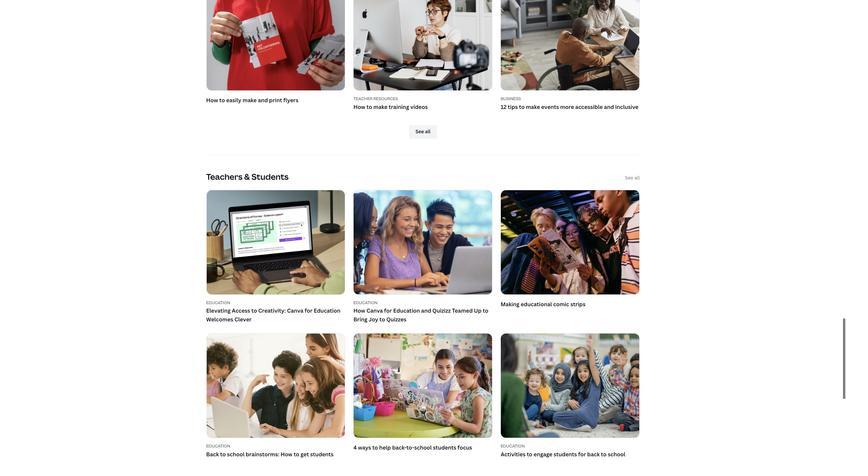 Task type: describe. For each thing, give the bounding box(es) containing it.
a
[[243, 460, 246, 461]]

training
[[389, 103, 409, 111]]

education link for creativity:
[[206, 300, 345, 306]]

teachers & students
[[206, 171, 289, 182]]

brainstorms:
[[246, 451, 279, 459]]

make for how to make training videos
[[374, 103, 388, 111]]

how inside education how canva for education and quizizz teamed up to bring joy to quizzes
[[354, 308, 365, 315]]

welcomes
[[206, 316, 233, 324]]

more
[[560, 103, 574, 111]]

4 ways to help back-to-school students focus
[[354, 445, 472, 452]]

quizzes
[[386, 316, 407, 324]]

break
[[247, 460, 262, 461]]

focus
[[458, 445, 472, 452]]

to left get
[[294, 451, 299, 459]]

ways
[[358, 445, 371, 452]]

videos
[[411, 103, 428, 111]]

how inside education back to school brainstorms: how to get students thinking after a break
[[281, 451, 292, 459]]

make for 12 tips to make events more accessible and inclusive
[[526, 103, 540, 111]]

and inside the business 12 tips to make events more accessible and inclusive
[[604, 103, 614, 111]]

print
[[269, 97, 282, 104]]

&
[[244, 171, 250, 182]]

business 12 tips to make events more accessible and inclusive
[[501, 96, 639, 111]]

back to school brainstorms: how to get students thinking after a break link
[[206, 451, 345, 461]]

see all link
[[625, 174, 640, 182]]

canva inside education how canva for education and quizizz teamed up to bring joy to quizzes
[[367, 308, 383, 315]]

teacher
[[354, 96, 373, 102]]

help
[[379, 445, 391, 452]]

clever
[[235, 316, 252, 324]]

bring
[[354, 316, 368, 324]]

after
[[229, 460, 242, 461]]

to inside teacher resources how to make training videos
[[367, 103, 372, 111]]

activities to engage students for back to school link
[[501, 451, 640, 460]]

elevating access to creativity: canva for education welcomes clever link
[[206, 307, 345, 325]]

see
[[625, 175, 634, 181]]

how inside teacher resources how to make training videos
[[354, 103, 365, 111]]

thinking
[[206, 460, 228, 461]]

to inside education elevating access to creativity: canva for education welcomes clever
[[251, 308, 257, 315]]

to left easily
[[219, 97, 225, 104]]

up
[[474, 308, 482, 315]]

joy
[[369, 316, 378, 324]]

making educational comic strips
[[501, 301, 586, 308]]

for inside education how canva for education and quizizz teamed up to bring joy to quizzes
[[384, 308, 392, 315]]

make inside how to easily make and print flyers link
[[243, 97, 257, 104]]

education for activities to engage students for back to school
[[501, 444, 525, 450]]

for inside education activities to engage students for back to school
[[578, 451, 586, 459]]

4 ways to help back-to-school students focus link
[[354, 334, 493, 454]]

back
[[206, 451, 219, 459]]

to right joy
[[380, 316, 385, 324]]

accessible
[[575, 103, 603, 111]]

back
[[587, 451, 600, 459]]

making educational comic strips link
[[501, 190, 640, 311]]

education activities to engage students for back to school
[[501, 444, 626, 459]]

school inside education activities to engage students for back to school
[[608, 451, 626, 459]]

comic
[[553, 301, 569, 308]]

school inside education back to school brainstorms: how to get students thinking after a break
[[227, 451, 245, 459]]

to up the thinking
[[220, 451, 226, 459]]



Task type: vqa. For each thing, say whether or not it's contained in the screenshot.
"make" for How to make training videos
yes



Task type: locate. For each thing, give the bounding box(es) containing it.
business link
[[501, 96, 640, 102]]

2 horizontal spatial make
[[526, 103, 540, 111]]

education inside education activities to engage students for back to school
[[501, 444, 525, 450]]

students right engage on the right of page
[[554, 451, 577, 459]]

access
[[232, 308, 250, 315]]

activities
[[501, 451, 526, 459]]

canva right creativity:
[[287, 308, 304, 315]]

to left engage on the right of page
[[527, 451, 533, 459]]

and
[[258, 97, 268, 104], [604, 103, 614, 111], [421, 308, 431, 315]]

students
[[433, 445, 456, 452], [310, 451, 334, 459], [554, 451, 577, 459]]

how to make training videos link
[[354, 103, 493, 112]]

students inside education activities to engage students for back to school
[[554, 451, 577, 459]]

all
[[635, 175, 640, 181]]

elevating
[[206, 308, 231, 315]]

0 horizontal spatial make
[[243, 97, 257, 104]]

1 horizontal spatial make
[[374, 103, 388, 111]]

resources
[[373, 96, 398, 102]]

education link up the activities to engage students for back to school link
[[501, 444, 640, 450]]

make
[[243, 97, 257, 104], [374, 103, 388, 111], [526, 103, 540, 111]]

get
[[301, 451, 309, 459]]

1 horizontal spatial and
[[421, 308, 431, 315]]

strips
[[571, 301, 586, 308]]

flyers
[[283, 97, 298, 104]]

0 horizontal spatial students
[[310, 451, 334, 459]]

make inside teacher resources how to make training videos
[[374, 103, 388, 111]]

and inside education how canva for education and quizizz teamed up to bring joy to quizzes
[[421, 308, 431, 315]]

education link for students
[[501, 444, 640, 450]]

1 canva from the left
[[287, 308, 304, 315]]

to left help
[[372, 445, 378, 452]]

students right get
[[310, 451, 334, 459]]

education link
[[206, 300, 345, 306], [354, 300, 493, 306], [206, 444, 345, 450], [501, 444, 640, 450]]

teamed
[[452, 308, 473, 315]]

education for back to school brainstorms: how to get students thinking after a break
[[206, 444, 230, 450]]

to right tips
[[519, 103, 525, 111]]

2 horizontal spatial and
[[604, 103, 614, 111]]

how left easily
[[206, 97, 218, 104]]

make right easily
[[243, 97, 257, 104]]

school
[[414, 445, 432, 452], [227, 451, 245, 459], [608, 451, 626, 459]]

creativity:
[[258, 308, 286, 315]]

how
[[206, 97, 218, 104], [354, 103, 365, 111], [354, 308, 365, 315], [281, 451, 292, 459]]

teachers
[[206, 171, 243, 182]]

canva up joy
[[367, 308, 383, 315]]

0 horizontal spatial school
[[227, 451, 245, 459]]

students left focus
[[433, 445, 456, 452]]

education elevating access to creativity: canva for education welcomes clever
[[206, 300, 341, 324]]

to right access
[[251, 308, 257, 315]]

students inside education back to school brainstorms: how to get students thinking after a break
[[310, 451, 334, 459]]

engage
[[534, 451, 553, 459]]

back-
[[392, 445, 407, 452]]

education for elevating access to creativity: canva for education welcomes clever
[[206, 300, 230, 306]]

12 tips to make events more accessible and inclusive link
[[501, 103, 640, 112]]

tips
[[508, 103, 518, 111]]

1 horizontal spatial school
[[414, 445, 432, 452]]

0 horizontal spatial for
[[305, 308, 313, 315]]

to right back
[[601, 451, 607, 459]]

business
[[501, 96, 521, 102]]

how canva for education and quizizz teamed up to bring joy to quizzes link
[[354, 307, 493, 325]]

students
[[252, 171, 289, 182]]

school right back
[[608, 451, 626, 459]]

how to easily make and print flyers link
[[206, 0, 345, 106]]

and left the inclusive
[[604, 103, 614, 111]]

untitleddesign4 image
[[501, 334, 640, 439]]

how left get
[[281, 451, 292, 459]]

1 horizontal spatial students
[[433, 445, 456, 452]]

make down resources
[[374, 103, 388, 111]]

12
[[501, 103, 507, 111]]

school right back-
[[414, 445, 432, 452]]

for inside education elevating access to creativity: canva for education welcomes clever
[[305, 308, 313, 315]]

teacher resources how to make training videos
[[354, 96, 428, 111]]

4
[[354, 445, 357, 452]]

and left print
[[258, 97, 268, 104]]

0 horizontal spatial canva
[[287, 308, 304, 315]]

how up "bring"
[[354, 308, 365, 315]]

to down teacher
[[367, 103, 372, 111]]

to inside the business 12 tips to make events more accessible and inclusive
[[519, 103, 525, 111]]

education inside education back to school brainstorms: how to get students thinking after a break
[[206, 444, 230, 450]]

education link up back to school brainstorms: how to get students thinking after a break link
[[206, 444, 345, 450]]

education back to school brainstorms: how to get students thinking after a break
[[206, 444, 334, 461]]

school up after
[[227, 451, 245, 459]]

educational
[[521, 301, 552, 308]]

to
[[219, 97, 225, 104], [367, 103, 372, 111], [519, 103, 525, 111], [251, 308, 257, 315], [483, 308, 489, 315], [380, 316, 385, 324], [372, 445, 378, 452], [220, 451, 226, 459], [294, 451, 299, 459], [527, 451, 533, 459], [601, 451, 607, 459]]

and left quizizz
[[421, 308, 431, 315]]

education for how canva for education and quizizz teamed up to bring joy to quizzes
[[354, 300, 378, 306]]

to-
[[407, 445, 414, 452]]

make left events
[[526, 103, 540, 111]]

make inside the business 12 tips to make events more accessible and inclusive
[[526, 103, 540, 111]]

making
[[501, 301, 520, 308]]

education
[[206, 300, 230, 306], [354, 300, 378, 306], [314, 308, 341, 315], [393, 308, 420, 315], [206, 444, 230, 450], [501, 444, 525, 450]]

education link up creativity:
[[206, 300, 345, 306]]

2 horizontal spatial for
[[578, 451, 586, 459]]

easily
[[226, 97, 241, 104]]

education link up how canva for education and quizizz teamed up to bring joy to quizzes 'link'
[[354, 300, 493, 306]]

for
[[305, 308, 313, 315], [384, 308, 392, 315], [578, 451, 586, 459]]

2 horizontal spatial school
[[608, 451, 626, 459]]

education how canva for education and quizizz teamed up to bring joy to quizzes
[[354, 300, 489, 324]]

events
[[541, 103, 559, 111]]

2 canva from the left
[[367, 308, 383, 315]]

quizizz
[[433, 308, 451, 315]]

inclusive
[[615, 103, 639, 111]]

education link for education
[[354, 300, 493, 306]]

untitleddesign6 image
[[207, 334, 345, 439]]

canva
[[287, 308, 304, 315], [367, 308, 383, 315]]

see all
[[625, 175, 640, 181]]

1 horizontal spatial for
[[384, 308, 392, 315]]

canva inside education elevating access to creativity: canva for education welcomes clever
[[287, 308, 304, 315]]

to right up on the bottom of the page
[[483, 308, 489, 315]]

2 horizontal spatial students
[[554, 451, 577, 459]]

1 horizontal spatial canva
[[367, 308, 383, 315]]

0 horizontal spatial and
[[258, 97, 268, 104]]

education link for brainstorms:
[[206, 444, 345, 450]]

teacher resources link
[[354, 96, 493, 102]]

educationgouldsisters001 image
[[354, 334, 492, 439]]

how down teacher
[[354, 103, 365, 111]]

how to easily make and print flyers
[[206, 97, 298, 104]]



